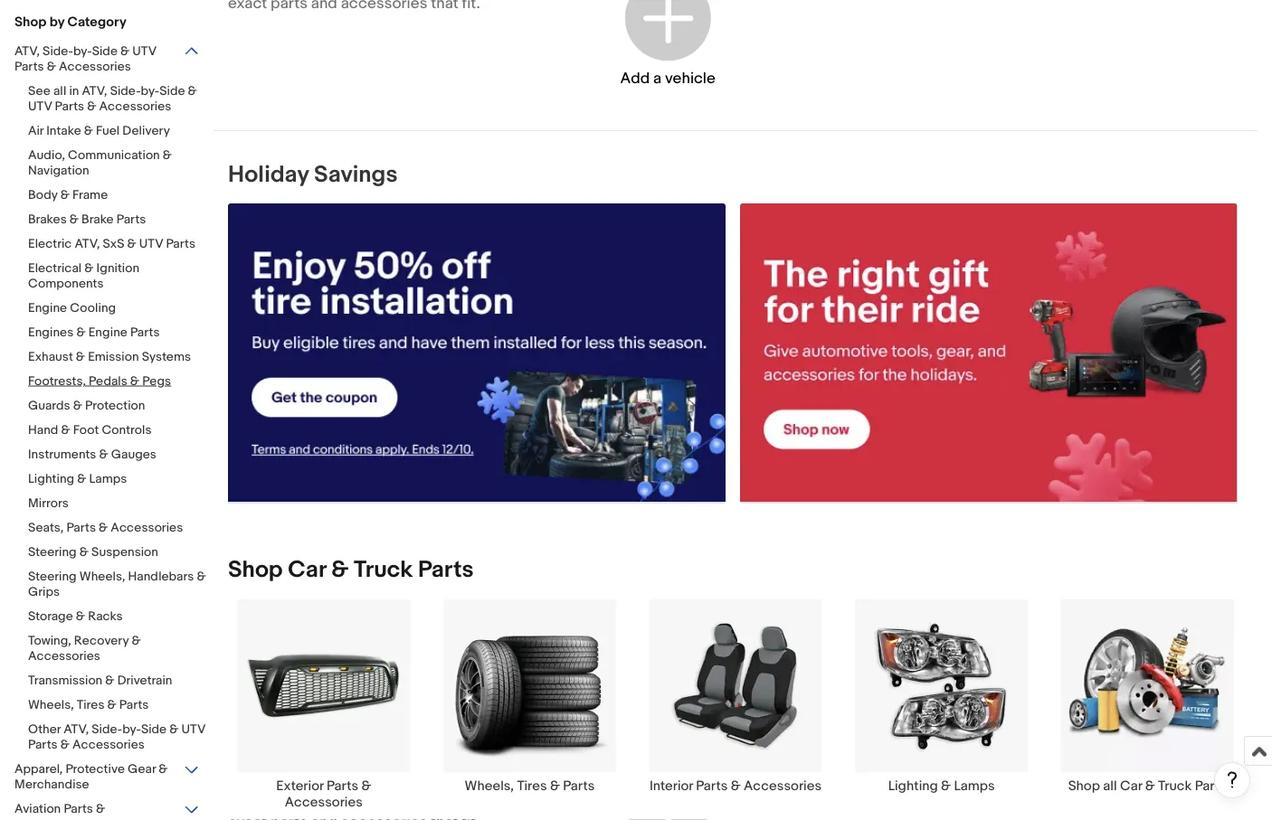 Task type: describe. For each thing, give the bounding box(es) containing it.
0 horizontal spatial wheels, tires & parts link
[[28, 698, 214, 715]]

ignition
[[96, 261, 139, 276]]

grips
[[28, 585, 60, 600]]

2 steering from the top
[[28, 569, 77, 585]]

guards
[[28, 398, 70, 414]]

engine cooling link
[[28, 300, 214, 318]]

other atv, side-by-side & utv parts & accessories link
[[28, 722, 214, 755]]

utv right sxs
[[139, 236, 163, 252]]

intake
[[46, 123, 81, 138]]

atv, side-by-side & utv parts & accessories button
[[14, 43, 200, 76]]

suspension
[[91, 545, 158, 560]]

1 vertical spatial by-
[[141, 83, 160, 99]]

tires inside atv, side-by-side & utv parts & accessories see all in atv, side-by-side & utv parts & accessories air intake & fuel delivery audio, communication & navigation body & frame brakes & brake parts electric atv, sxs & utv parts electrical & ignition components engine cooling engines & engine parts exhaust & emission systems footrests, pedals & pegs guards & protection hand & foot controls instruments & gauges lighting & lamps mirrors seats, parts & accessories steering & suspension steering wheels, handlebars & grips storage & racks towing, recovery & accessories transmission & drivetrain wheels, tires & parts other atv, side-by-side & utv parts & accessories apparel, protective gear & merchandise aviation parts & accessories
[[77, 698, 104, 713]]

1 horizontal spatial wheels, tires & parts link
[[427, 599, 633, 795]]

holiday
[[228, 161, 309, 189]]

brake
[[82, 212, 114, 227]]

atv, right in
[[82, 83, 107, 99]]

0 vertical spatial truck
[[354, 556, 413, 584]]

utv down transmission & drivetrain link
[[181, 722, 205, 738]]

0 vertical spatial lighting & lamps link
[[28, 471, 214, 489]]

apparel, protective gear & merchandise button
[[14, 762, 200, 795]]

the right gift for their ride image
[[740, 204, 1238, 502]]

brakes & brake parts link
[[28, 212, 214, 229]]

aviation
[[14, 802, 61, 817]]

0 horizontal spatial wheels,
[[28, 698, 74, 713]]

0 vertical spatial by-
[[73, 43, 92, 59]]

emission
[[88, 349, 139, 365]]

footrests, pedals & pegs link
[[28, 374, 214, 391]]

seats,
[[28, 520, 64, 536]]

1 vertical spatial engine
[[88, 325, 127, 340]]

seats, parts & accessories link
[[28, 520, 214, 538]]

accessories inside the exterior parts & accessories
[[285, 795, 363, 811]]

towing,
[[28, 633, 71, 649]]

shop all car & truck parts link
[[1045, 599, 1251, 795]]

merchandise
[[14, 777, 89, 793]]

see
[[28, 83, 51, 99]]

drivetrain
[[117, 673, 172, 689]]

guards & protection link
[[28, 398, 214, 415]]

shop for shop all car & truck parts
[[1068, 778, 1100, 795]]

in
[[69, 83, 79, 99]]

body & frame link
[[28, 187, 214, 205]]

audio, communication & navigation link
[[28, 148, 214, 180]]

wheels, inside list
[[465, 778, 514, 795]]

utv up air
[[28, 99, 52, 114]]

interior parts & accessories
[[650, 778, 822, 795]]

electrical & ignition components link
[[28, 261, 214, 293]]

instruments
[[28, 447, 96, 462]]

lighting inside atv, side-by-side & utv parts & accessories see all in atv, side-by-side & utv parts & accessories air intake & fuel delivery audio, communication & navigation body & frame brakes & brake parts electric atv, sxs & utv parts electrical & ignition components engine cooling engines & engine parts exhaust & emission systems footrests, pedals & pegs guards & protection hand & foot controls instruments & gauges lighting & lamps mirrors seats, parts & accessories steering & suspension steering wheels, handlebars & grips storage & racks towing, recovery & accessories transmission & drivetrain wheels, tires & parts other atv, side-by-side & utv parts & accessories apparel, protective gear & merchandise aviation parts & accessories
[[28, 471, 74, 487]]

interior parts & accessories link
[[633, 599, 839, 795]]

electric atv, sxs & utv parts link
[[28, 236, 214, 253]]

exterior parts & accessories link
[[221, 599, 427, 811]]

vehicle
[[665, 69, 716, 88]]

2 vertical spatial by-
[[122, 722, 141, 738]]

atv, right other
[[64, 722, 89, 738]]

car inside list
[[1120, 778, 1142, 795]]

steering & suspension link
[[28, 545, 214, 562]]

transmission
[[28, 673, 102, 689]]

atv, side-by-side & utv parts & accessories see all in atv, side-by-side & utv parts & accessories air intake & fuel delivery audio, communication & navigation body & frame brakes & brake parts electric atv, sxs & utv parts electrical & ignition components engine cooling engines & engine parts exhaust & emission systems footrests, pedals & pegs guards & protection hand & foot controls instruments & gauges lighting & lamps mirrors seats, parts & accessories steering & suspension steering wheels, handlebars & grips storage & racks towing, recovery & accessories transmission & drivetrain wheels, tires & parts other atv, side-by-side & utv parts & accessories apparel, protective gear & merchandise aviation parts & accessories
[[14, 43, 206, 821]]

none text field the right gift for their ride
[[740, 204, 1238, 503]]

exhaust & emission systems link
[[28, 349, 214, 367]]

apparel,
[[14, 762, 63, 777]]

interior
[[650, 778, 693, 795]]

gauges
[[111, 447, 156, 462]]

handlebars
[[128, 569, 194, 585]]

add a vehicle image
[[621, 0, 716, 65]]

atv, left sxs
[[75, 236, 100, 252]]

shop all car & truck parts
[[1068, 778, 1227, 795]]

pegs
[[142, 374, 171, 389]]

savings
[[314, 161, 398, 189]]

exterior parts & accessories
[[276, 778, 371, 811]]

by
[[49, 14, 64, 30]]

1 vertical spatial side
[[160, 83, 185, 99]]

add a vehicle button
[[556, 0, 780, 112]]

hand
[[28, 423, 58, 438]]

pedals
[[89, 374, 127, 389]]

lamps inside list
[[954, 778, 995, 795]]

atv, up see
[[14, 43, 40, 59]]

air intake & fuel delivery link
[[28, 123, 214, 140]]

add a vehicle
[[620, 69, 716, 88]]

frame
[[72, 187, 108, 203]]

components
[[28, 276, 104, 291]]

all inside list
[[1103, 778, 1117, 795]]

parts inside the exterior parts & accessories
[[327, 778, 358, 795]]



Task type: vqa. For each thing, say whether or not it's contained in the screenshot.
Local
no



Task type: locate. For each thing, give the bounding box(es) containing it.
1 none text field from the left
[[228, 204, 726, 503]]

side-
[[43, 43, 73, 59], [110, 83, 141, 99], [92, 722, 122, 738]]

see all in atv, side-by-side & utv parts & accessories link
[[28, 83, 214, 116]]

1 vertical spatial wheels,
[[28, 698, 74, 713]]

car
[[288, 556, 326, 584], [1120, 778, 1142, 795]]

0 horizontal spatial all
[[53, 83, 66, 99]]

lamps inside atv, side-by-side & utv parts & accessories see all in atv, side-by-side & utv parts & accessories air intake & fuel delivery audio, communication & navigation body & frame brakes & brake parts electric atv, sxs & utv parts electrical & ignition components engine cooling engines & engine parts exhaust & emission systems footrests, pedals & pegs guards & protection hand & foot controls instruments & gauges lighting & lamps mirrors seats, parts & accessories steering & suspension steering wheels, handlebars & grips storage & racks towing, recovery & accessories transmission & drivetrain wheels, tires & parts other atv, side-by-side & utv parts & accessories apparel, protective gear & merchandise aviation parts & accessories
[[89, 471, 127, 487]]

mirrors
[[28, 496, 69, 511]]

engine
[[28, 300, 67, 316], [88, 325, 127, 340]]

none text field the enjoy 50% off tire installation
[[228, 204, 726, 503]]

wheels, tires & parts
[[465, 778, 595, 795]]

0 vertical spatial tires
[[77, 698, 104, 713]]

1 vertical spatial truck
[[1158, 778, 1192, 795]]

1 horizontal spatial truck
[[1158, 778, 1192, 795]]

0 vertical spatial all
[[53, 83, 66, 99]]

protective
[[66, 762, 125, 777]]

2 vertical spatial shop
[[1068, 778, 1100, 795]]

side up delivery
[[160, 83, 185, 99]]

sxs
[[103, 236, 124, 252]]

1 horizontal spatial engine
[[88, 325, 127, 340]]

shop inside list
[[1068, 778, 1100, 795]]

1 vertical spatial lighting & lamps link
[[839, 599, 1045, 795]]

add
[[620, 69, 650, 88]]

steering
[[28, 545, 77, 560], [28, 569, 77, 585]]

1 horizontal spatial wheels,
[[79, 569, 125, 585]]

foot
[[73, 423, 99, 438]]

shop by category
[[14, 14, 127, 30]]

a
[[653, 69, 662, 88]]

towing, recovery & accessories link
[[28, 633, 214, 666]]

navigation
[[28, 163, 89, 178]]

accessories
[[59, 59, 131, 74], [99, 99, 171, 114], [111, 520, 183, 536], [28, 649, 100, 664], [72, 738, 145, 753], [744, 778, 822, 795], [285, 795, 363, 811], [14, 817, 87, 821]]

1 horizontal spatial car
[[1120, 778, 1142, 795]]

2 vertical spatial wheels,
[[465, 778, 514, 795]]

all
[[53, 83, 66, 99], [1103, 778, 1117, 795]]

protection
[[85, 398, 145, 414]]

2 horizontal spatial shop
[[1068, 778, 1100, 795]]

1 horizontal spatial lamps
[[954, 778, 995, 795]]

0 vertical spatial side
[[92, 43, 118, 59]]

storage
[[28, 609, 73, 624]]

0 horizontal spatial shop
[[14, 14, 46, 30]]

cooling
[[70, 300, 116, 316]]

side- down by
[[43, 43, 73, 59]]

0 horizontal spatial none text field
[[228, 204, 726, 503]]

1 horizontal spatial none text field
[[740, 204, 1238, 503]]

shop
[[14, 14, 46, 30], [228, 556, 283, 584], [1068, 778, 1100, 795]]

side
[[92, 43, 118, 59], [160, 83, 185, 99], [141, 722, 167, 738]]

by- down the shop by category
[[73, 43, 92, 59]]

hand & foot controls link
[[28, 423, 214, 440]]

engine up emission
[[88, 325, 127, 340]]

lighting & lamps link
[[28, 471, 214, 489], [839, 599, 1045, 795]]

lamps
[[89, 471, 127, 487], [954, 778, 995, 795]]

1 vertical spatial steering
[[28, 569, 77, 585]]

audio,
[[28, 148, 65, 163]]

side- up protective
[[92, 722, 122, 738]]

all inside atv, side-by-side & utv parts & accessories see all in atv, side-by-side & utv parts & accessories air intake & fuel delivery audio, communication & navigation body & frame brakes & brake parts electric atv, sxs & utv parts electrical & ignition components engine cooling engines & engine parts exhaust & emission systems footrests, pedals & pegs guards & protection hand & foot controls instruments & gauges lighting & lamps mirrors seats, parts & accessories steering & suspension steering wheels, handlebars & grips storage & racks towing, recovery & accessories transmission & drivetrain wheels, tires & parts other atv, side-by-side & utv parts & accessories apparel, protective gear & merchandise aviation parts & accessories
[[53, 83, 66, 99]]

controls
[[102, 423, 152, 438]]

2 vertical spatial side-
[[92, 722, 122, 738]]

0 vertical spatial side-
[[43, 43, 73, 59]]

other
[[28, 722, 61, 738]]

utv up see all in atv, side-by-side & utv parts & accessories link
[[132, 43, 156, 59]]

0 horizontal spatial lighting
[[28, 471, 74, 487]]

1 vertical spatial all
[[1103, 778, 1117, 795]]

&
[[120, 43, 130, 59], [47, 59, 56, 74], [188, 83, 197, 99], [87, 99, 96, 114], [84, 123, 93, 138], [163, 148, 172, 163], [60, 187, 70, 203], [70, 212, 79, 227], [127, 236, 136, 252], [84, 261, 94, 276], [76, 325, 86, 340], [76, 349, 85, 365], [130, 374, 139, 389], [73, 398, 82, 414], [61, 423, 70, 438], [99, 447, 108, 462], [77, 471, 86, 487], [99, 520, 108, 536], [79, 545, 89, 560], [331, 556, 349, 584], [197, 569, 206, 585], [76, 609, 85, 624], [132, 633, 141, 649], [105, 673, 115, 689], [107, 698, 117, 713], [169, 722, 179, 738], [60, 738, 70, 753], [159, 762, 168, 777], [361, 778, 371, 795], [550, 778, 560, 795], [731, 778, 741, 795], [941, 778, 951, 795], [1145, 778, 1155, 795], [96, 802, 105, 817]]

0 vertical spatial wheels,
[[79, 569, 125, 585]]

0 vertical spatial shop
[[14, 14, 46, 30]]

side up gear at the bottom
[[141, 722, 167, 738]]

0 vertical spatial engine
[[28, 300, 67, 316]]

lighting & lamps
[[888, 778, 995, 795]]

1 vertical spatial tires
[[517, 778, 547, 795]]

enjoy 50% off tire installation image
[[228, 204, 726, 502]]

help, opens dialogs image
[[1224, 771, 1242, 789]]

shop for shop car & truck parts
[[228, 556, 283, 584]]

recovery
[[74, 633, 129, 649]]

exhaust
[[28, 349, 73, 365]]

2 none text field from the left
[[740, 204, 1238, 503]]

delivery
[[122, 123, 170, 138]]

engine up engines
[[28, 300, 67, 316]]

1 horizontal spatial lighting & lamps link
[[839, 599, 1045, 795]]

0 vertical spatial steering
[[28, 545, 77, 560]]

by- up gear at the bottom
[[122, 722, 141, 738]]

1 steering from the top
[[28, 545, 77, 560]]

0 vertical spatial lighting
[[28, 471, 74, 487]]

body
[[28, 187, 58, 203]]

brakes
[[28, 212, 67, 227]]

1 horizontal spatial all
[[1103, 778, 1117, 795]]

systems
[[142, 349, 191, 365]]

0 horizontal spatial lamps
[[89, 471, 127, 487]]

2 horizontal spatial wheels,
[[465, 778, 514, 795]]

1 vertical spatial car
[[1120, 778, 1142, 795]]

0 horizontal spatial lighting & lamps link
[[28, 471, 214, 489]]

steering down seats,
[[28, 545, 77, 560]]

electric
[[28, 236, 72, 252]]

0 horizontal spatial engine
[[28, 300, 67, 316]]

0 horizontal spatial car
[[288, 556, 326, 584]]

instruments & gauges link
[[28, 447, 214, 464]]

list
[[214, 599, 1258, 821]]

shop car & truck parts
[[228, 556, 474, 584]]

mirrors link
[[28, 496, 214, 513]]

1 horizontal spatial tires
[[517, 778, 547, 795]]

by- up delivery
[[141, 83, 160, 99]]

0 horizontal spatial truck
[[354, 556, 413, 584]]

engines & engine parts link
[[28, 325, 214, 342]]

storage & racks link
[[28, 609, 214, 626]]

wheels,
[[79, 569, 125, 585], [28, 698, 74, 713], [465, 778, 514, 795]]

1 vertical spatial lamps
[[954, 778, 995, 795]]

0 horizontal spatial tires
[[77, 698, 104, 713]]

category
[[67, 14, 127, 30]]

exterior
[[276, 778, 324, 795]]

side down category
[[92, 43, 118, 59]]

transmission & drivetrain link
[[28, 673, 214, 690]]

utv
[[132, 43, 156, 59], [28, 99, 52, 114], [139, 236, 163, 252], [181, 722, 205, 738]]

communication
[[68, 148, 160, 163]]

0 vertical spatial car
[[288, 556, 326, 584]]

engines
[[28, 325, 74, 340]]

& inside the exterior parts & accessories
[[361, 778, 371, 795]]

None text field
[[228, 204, 726, 503], [740, 204, 1238, 503]]

electrical
[[28, 261, 82, 276]]

1 horizontal spatial shop
[[228, 556, 283, 584]]

1 vertical spatial side-
[[110, 83, 141, 99]]

1 vertical spatial lighting
[[888, 778, 938, 795]]

2 vertical spatial side
[[141, 722, 167, 738]]

fuel
[[96, 123, 120, 138]]

gear
[[128, 762, 156, 777]]

footrests,
[[28, 374, 86, 389]]

holiday savings
[[228, 161, 398, 189]]

1 horizontal spatial lighting
[[888, 778, 938, 795]]

racks
[[88, 609, 123, 624]]

aviation parts & accessories button
[[14, 802, 200, 821]]

1 vertical spatial shop
[[228, 556, 283, 584]]

shop for shop by category
[[14, 14, 46, 30]]

truck
[[354, 556, 413, 584], [1158, 778, 1192, 795]]

list containing exterior parts & accessories
[[214, 599, 1258, 821]]

tires
[[77, 698, 104, 713], [517, 778, 547, 795]]

lighting
[[28, 471, 74, 487], [888, 778, 938, 795]]

side- down atv, side-by-side & utv parts & accessories 'dropdown button'
[[110, 83, 141, 99]]

truck inside list
[[1158, 778, 1192, 795]]

steering wheels, handlebars & grips link
[[28, 569, 214, 602]]

0 vertical spatial lamps
[[89, 471, 127, 487]]

air
[[28, 123, 44, 138]]

steering up storage
[[28, 569, 77, 585]]



